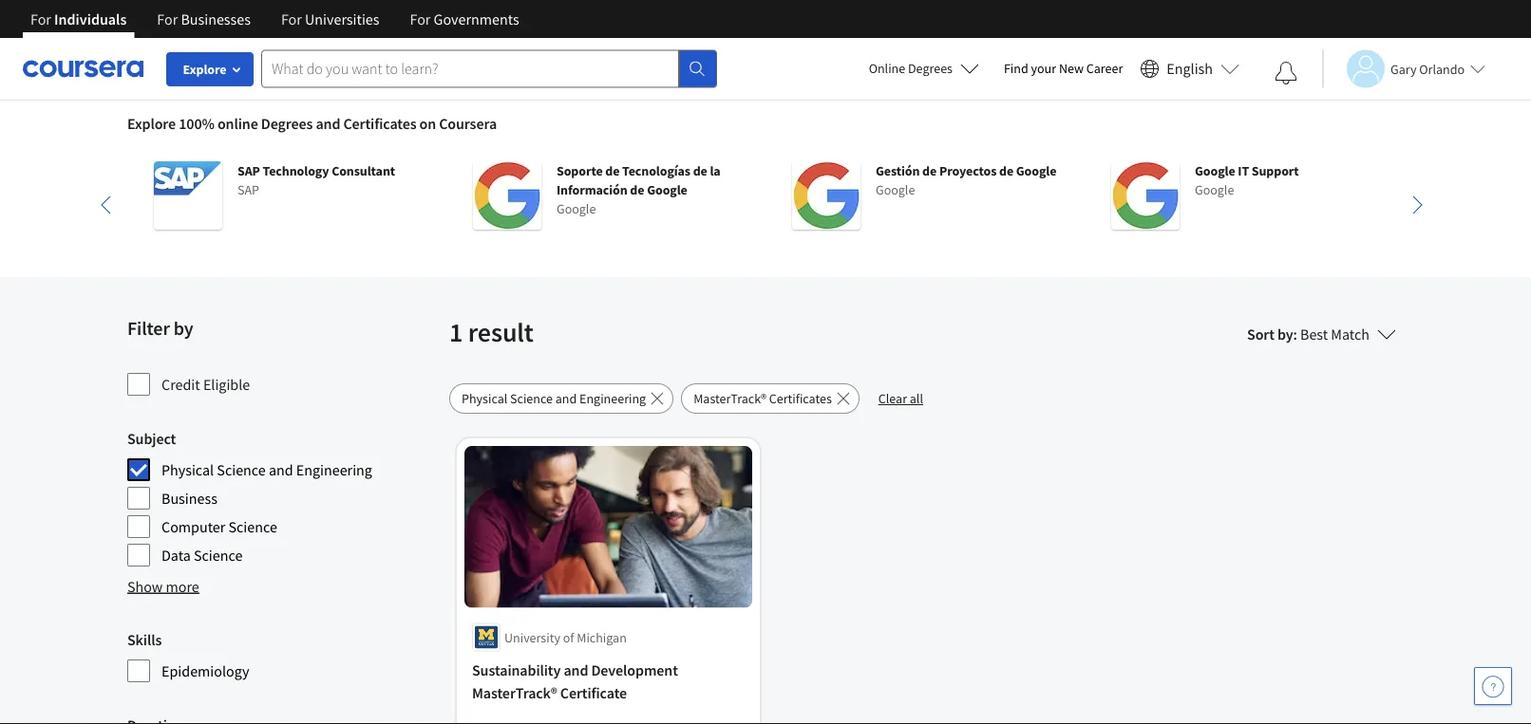 Task type: vqa. For each thing, say whether or not it's contained in the screenshot.
course
no



Task type: describe. For each thing, give the bounding box(es) containing it.
sustainability and development mastertrack® certificate
[[472, 661, 678, 703]]

gary orlando
[[1391, 60, 1465, 77]]

data
[[161, 546, 191, 565]]

gestión
[[876, 162, 920, 180]]

university
[[504, 629, 560, 646]]

business
[[161, 489, 217, 508]]

de up información
[[605, 162, 620, 180]]

orlando
[[1419, 60, 1465, 77]]

and inside button
[[555, 390, 577, 407]]

engineering inside subject group
[[296, 461, 372, 480]]

science up business
[[217, 461, 266, 480]]

eligible
[[203, 375, 250, 394]]

technology
[[263, 162, 329, 180]]

soporte de tecnologías de la información de google google
[[557, 162, 721, 218]]

coursera
[[439, 114, 497, 133]]

result
[[468, 316, 534, 349]]

online
[[869, 60, 905, 77]]

show
[[127, 577, 163, 596]]

it
[[1238, 162, 1249, 180]]

computer
[[161, 518, 225, 537]]

show more button
[[127, 576, 199, 598]]

science inside button
[[510, 390, 553, 407]]

clear
[[878, 390, 907, 407]]

google image for google
[[792, 161, 861, 230]]

show notifications image
[[1275, 62, 1297, 85]]

help center image
[[1482, 675, 1505, 698]]

soporte
[[557, 162, 603, 180]]

credit eligible
[[161, 375, 250, 394]]

for for governments
[[410, 9, 431, 28]]

de left la
[[693, 162, 707, 180]]

for businesses
[[157, 9, 251, 28]]

for for individuals
[[30, 9, 51, 28]]

new
[[1059, 60, 1084, 77]]

sort
[[1247, 325, 1275, 344]]

degrees inside dropdown button
[[908, 60, 953, 77]]

physical science and engineering inside button
[[462, 390, 646, 407]]

1 result
[[449, 316, 534, 349]]

de down tecnologías
[[630, 181, 644, 199]]

mastertrack® certificates button
[[681, 384, 859, 414]]

gary
[[1391, 60, 1417, 77]]

governments
[[434, 9, 519, 28]]

show more
[[127, 577, 199, 596]]

la
[[710, 162, 721, 180]]

explore for explore 100% online degrees and certificates on coursera
[[127, 114, 176, 133]]

google image for información
[[473, 161, 541, 230]]

online degrees
[[869, 60, 953, 77]]

de right proyectos
[[999, 162, 1014, 180]]

0 horizontal spatial degrees
[[261, 114, 313, 133]]

clear all button
[[867, 384, 935, 414]]

individuals
[[54, 9, 127, 28]]

1 sap from the top
[[237, 162, 260, 180]]

consultant
[[332, 162, 395, 180]]

mastertrack® inside sustainability and development mastertrack® certificate
[[472, 684, 557, 703]]

physical inside button
[[462, 390, 507, 407]]

for individuals
[[30, 9, 127, 28]]

2 sap from the top
[[237, 181, 259, 199]]

support
[[1252, 162, 1299, 180]]

1
[[449, 316, 463, 349]]

filter by
[[127, 317, 193, 341]]

and inside subject group
[[269, 461, 293, 480]]

banner navigation
[[15, 0, 534, 38]]



Task type: locate. For each thing, give the bounding box(es) containing it.
data science
[[161, 546, 243, 565]]

1 horizontal spatial google image
[[792, 161, 861, 230]]

english
[[1167, 59, 1213, 78]]

mastertrack®
[[694, 390, 767, 407], [472, 684, 557, 703]]

explore down for businesses
[[183, 61, 227, 78]]

información
[[557, 181, 628, 199]]

physical science and engineering button
[[449, 384, 674, 414]]

2 horizontal spatial google image
[[1111, 161, 1180, 230]]

universities
[[305, 9, 379, 28]]

explore
[[183, 61, 227, 78], [127, 114, 176, 133]]

coursera image
[[23, 53, 143, 84]]

filter
[[127, 317, 170, 341]]

for for universities
[[281, 9, 302, 28]]

0 horizontal spatial mastertrack®
[[472, 684, 557, 703]]

michigan
[[577, 629, 627, 646]]

0 horizontal spatial certificates
[[343, 114, 417, 133]]

google
[[1016, 162, 1057, 180], [1195, 162, 1235, 180], [647, 181, 687, 199], [876, 181, 915, 199], [1195, 181, 1234, 199], [557, 200, 596, 218]]

explore 100% online degrees and certificates on coursera
[[127, 114, 497, 133]]

0 vertical spatial sap
[[237, 162, 260, 180]]

subject group
[[127, 427, 438, 568]]

de right gestión
[[922, 162, 937, 180]]

on
[[419, 114, 436, 133]]

1 vertical spatial certificates
[[769, 390, 832, 407]]

clear all
[[878, 390, 923, 407]]

subject
[[127, 429, 176, 448]]

google image
[[473, 161, 541, 230], [792, 161, 861, 230], [1111, 161, 1180, 230]]

skills group
[[127, 629, 438, 684]]

find your new career link
[[994, 57, 1132, 81]]

career
[[1086, 60, 1123, 77]]

physical down 1 result
[[462, 390, 507, 407]]

science
[[510, 390, 553, 407], [217, 461, 266, 480], [228, 518, 277, 537], [194, 546, 243, 565]]

1 horizontal spatial physical science and engineering
[[462, 390, 646, 407]]

tecnologías
[[622, 162, 690, 180]]

sort by : best match
[[1247, 325, 1370, 344]]

:
[[1293, 325, 1297, 344]]

online
[[217, 114, 258, 133]]

100%
[[179, 114, 215, 133]]

online degrees button
[[854, 47, 994, 89]]

science down 'result'
[[510, 390, 553, 407]]

1 horizontal spatial engineering
[[579, 390, 646, 407]]

university of michigan
[[504, 629, 627, 646]]

0 horizontal spatial by
[[173, 317, 193, 341]]

by right filter
[[173, 317, 193, 341]]

0 horizontal spatial explore
[[127, 114, 176, 133]]

1 vertical spatial explore
[[127, 114, 176, 133]]

explore inside the explore dropdown button
[[183, 61, 227, 78]]

1 horizontal spatial degrees
[[908, 60, 953, 77]]

your
[[1031, 60, 1056, 77]]

de
[[605, 162, 620, 180], [693, 162, 707, 180], [922, 162, 937, 180], [999, 162, 1014, 180], [630, 181, 644, 199]]

engineering inside physical science and engineering button
[[579, 390, 646, 407]]

by right sort
[[1277, 325, 1293, 344]]

google it support google
[[1195, 162, 1299, 199]]

sustainability and development mastertrack® certificate link
[[472, 660, 745, 705]]

credit
[[161, 375, 200, 394]]

3 for from the left
[[281, 9, 302, 28]]

0 horizontal spatial physical
[[161, 461, 214, 480]]

1 google image from the left
[[473, 161, 541, 230]]

proyectos
[[939, 162, 997, 180]]

degrees
[[908, 60, 953, 77], [261, 114, 313, 133]]

0 vertical spatial physical science and engineering
[[462, 390, 646, 407]]

english button
[[1132, 38, 1247, 100]]

mastertrack® certificates
[[694, 390, 832, 407]]

degrees up technology
[[261, 114, 313, 133]]

0 horizontal spatial physical science and engineering
[[161, 461, 372, 480]]

4 for from the left
[[410, 9, 431, 28]]

skills
[[127, 631, 162, 650]]

1 vertical spatial mastertrack®
[[472, 684, 557, 703]]

sap right sap image
[[237, 181, 259, 199]]

physical
[[462, 390, 507, 407], [161, 461, 214, 480]]

0 vertical spatial mastertrack®
[[694, 390, 767, 407]]

degrees right online
[[908, 60, 953, 77]]

0 vertical spatial certificates
[[343, 114, 417, 133]]

physical science and engineering up computer science
[[161, 461, 372, 480]]

None search field
[[261, 50, 717, 88]]

physical science and engineering down 'result'
[[462, 390, 646, 407]]

1 horizontal spatial by
[[1277, 325, 1293, 344]]

0 horizontal spatial google image
[[473, 161, 541, 230]]

physical science and engineering
[[462, 390, 646, 407], [161, 461, 372, 480]]

1 vertical spatial physical science and engineering
[[161, 461, 372, 480]]

match
[[1331, 325, 1370, 344]]

for governments
[[410, 9, 519, 28]]

What do you want to learn? text field
[[261, 50, 679, 88]]

find
[[1004, 60, 1028, 77]]

physical science and engineering inside subject group
[[161, 461, 372, 480]]

and inside sustainability and development mastertrack® certificate
[[564, 661, 588, 680]]

0 vertical spatial degrees
[[908, 60, 953, 77]]

science up data science
[[228, 518, 277, 537]]

1 horizontal spatial mastertrack®
[[694, 390, 767, 407]]

best
[[1300, 325, 1328, 344]]

gary orlando button
[[1322, 50, 1486, 88]]

computer science
[[161, 518, 277, 537]]

businesses
[[181, 9, 251, 28]]

sap technology consultant sap
[[237, 162, 395, 199]]

physical up business
[[161, 461, 214, 480]]

1 for from the left
[[30, 9, 51, 28]]

epidemiology
[[161, 662, 249, 681]]

certificates left on
[[343, 114, 417, 133]]

1 horizontal spatial explore
[[183, 61, 227, 78]]

find your new career
[[1004, 60, 1123, 77]]

sap
[[237, 162, 260, 180], [237, 181, 259, 199]]

sap left technology
[[237, 162, 260, 180]]

for left governments
[[410, 9, 431, 28]]

and
[[316, 114, 340, 133], [555, 390, 577, 407], [269, 461, 293, 480], [564, 661, 588, 680]]

by for filter
[[173, 317, 193, 341]]

1 horizontal spatial physical
[[462, 390, 507, 407]]

1 vertical spatial engineering
[[296, 461, 372, 480]]

for for businesses
[[157, 9, 178, 28]]

0 vertical spatial physical
[[462, 390, 507, 407]]

1 vertical spatial degrees
[[261, 114, 313, 133]]

engineering
[[579, 390, 646, 407], [296, 461, 372, 480]]

certificate
[[560, 684, 627, 703]]

sustainability
[[472, 661, 561, 680]]

1 vertical spatial physical
[[161, 461, 214, 480]]

2 for from the left
[[157, 9, 178, 28]]

more
[[166, 577, 199, 596]]

certificates inside button
[[769, 390, 832, 407]]

by
[[173, 317, 193, 341], [1277, 325, 1293, 344]]

for left businesses
[[157, 9, 178, 28]]

3 google image from the left
[[1111, 161, 1180, 230]]

all
[[910, 390, 923, 407]]

for universities
[[281, 9, 379, 28]]

gestión de proyectos de google google
[[876, 162, 1057, 199]]

0 vertical spatial engineering
[[579, 390, 646, 407]]

0 horizontal spatial engineering
[[296, 461, 372, 480]]

for left individuals
[[30, 9, 51, 28]]

0 vertical spatial explore
[[183, 61, 227, 78]]

by for sort
[[1277, 325, 1293, 344]]

for left 'universities'
[[281, 9, 302, 28]]

1 horizontal spatial certificates
[[769, 390, 832, 407]]

for
[[30, 9, 51, 28], [157, 9, 178, 28], [281, 9, 302, 28], [410, 9, 431, 28]]

sap image
[[154, 161, 222, 230]]

2 google image from the left
[[792, 161, 861, 230]]

development
[[591, 661, 678, 680]]

science down computer science
[[194, 546, 243, 565]]

of
[[563, 629, 574, 646]]

1 vertical spatial sap
[[237, 181, 259, 199]]

certificates
[[343, 114, 417, 133], [769, 390, 832, 407]]

explore for explore
[[183, 61, 227, 78]]

certificates left clear
[[769, 390, 832, 407]]

mastertrack® inside button
[[694, 390, 767, 407]]

explore left '100%'
[[127, 114, 176, 133]]

physical inside subject group
[[161, 461, 214, 480]]

explore button
[[166, 52, 254, 86]]



